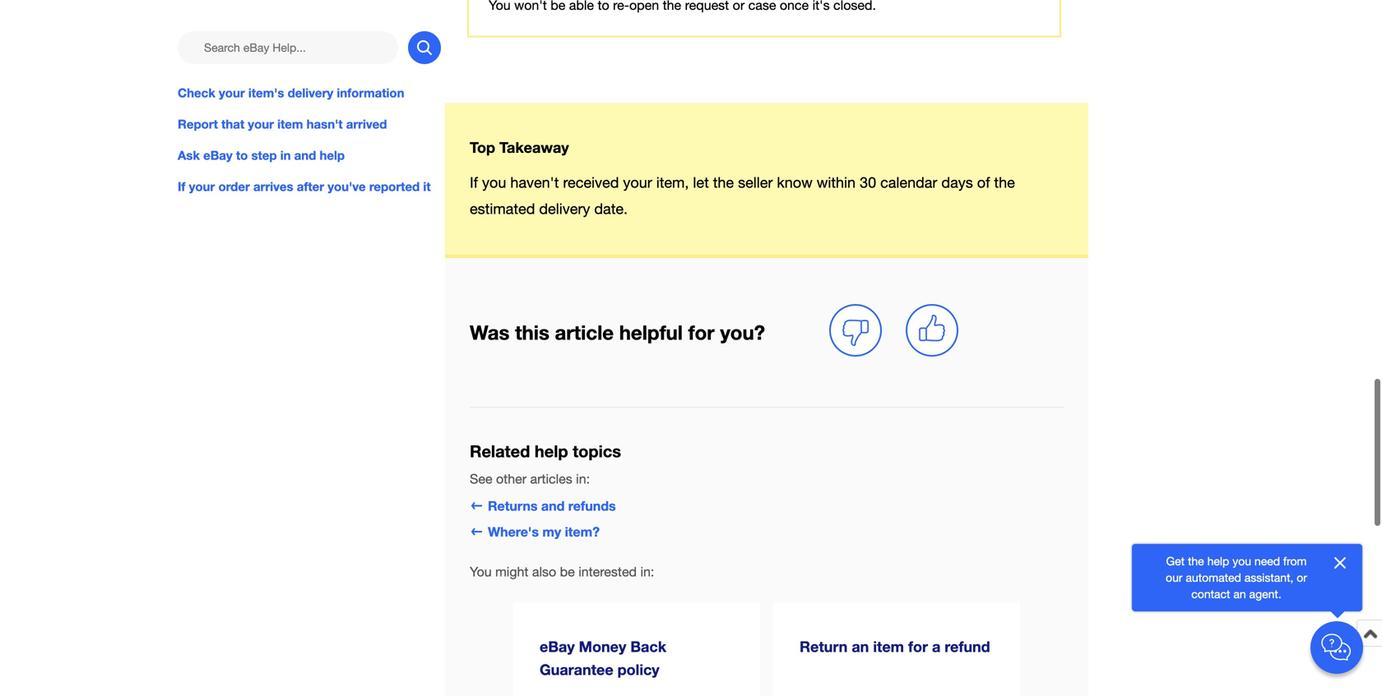 Task type: describe. For each thing, give the bounding box(es) containing it.
information
[[337, 86, 404, 100]]

ask
[[178, 148, 200, 163]]

report
[[178, 117, 218, 132]]

might
[[495, 562, 529, 577]]

get the help you need from our automated assistant, or contact an agent.
[[1166, 555, 1307, 602]]

you
[[470, 562, 492, 577]]

you've
[[328, 179, 366, 194]]

returns
[[488, 495, 538, 511]]

also
[[532, 562, 556, 577]]

item inside return an item for a refund link
[[873, 635, 904, 653]]

0 vertical spatial in:
[[576, 469, 590, 484]]

get
[[1166, 555, 1185, 569]]

or
[[1297, 571, 1307, 585]]

it
[[423, 179, 431, 194]]

item inside report that your item hasn't arrived link
[[277, 117, 303, 132]]

ask ebay to step in and help link
[[178, 147, 441, 165]]

need
[[1255, 555, 1280, 569]]

get the help you need from our automated assistant, or contact an agent. tooltip
[[1159, 554, 1315, 603]]

Search eBay Help... text field
[[178, 31, 398, 64]]

if your order arrives after you've reported it
[[178, 179, 431, 194]]

ebay money back guarantee policy link
[[513, 600, 760, 697]]

1 vertical spatial in:
[[641, 562, 654, 577]]

your right that
[[248, 117, 274, 132]]

money
[[579, 635, 626, 653]]

0 vertical spatial and
[[294, 148, 316, 163]]

you might also be interested in:
[[470, 562, 654, 577]]

top
[[470, 136, 495, 153]]

be
[[560, 562, 575, 577]]

where's my item? link
[[470, 521, 600, 537]]

see
[[470, 469, 493, 484]]

helpful
[[619, 318, 683, 341]]

0 horizontal spatial delivery
[[288, 86, 333, 100]]

arrives
[[253, 179, 293, 194]]

return an item for a refund link
[[773, 600, 1020, 697]]

related help topics
[[470, 438, 621, 458]]

check your item's delivery information link
[[178, 84, 441, 102]]

check
[[178, 86, 215, 100]]

0 vertical spatial help
[[320, 148, 345, 163]]

policy
[[618, 658, 660, 676]]

ebay inside ebay money back guarantee policy
[[540, 635, 575, 653]]

your inside if you haven't received your item, let the seller know within 30 calendar days of the estimated delivery date.
[[623, 171, 652, 188]]

our
[[1166, 571, 1183, 585]]

return an item for a refund
[[800, 635, 990, 653]]

item?
[[565, 521, 600, 537]]

agent.
[[1250, 588, 1282, 602]]

an inside get the help you need from our automated assistant, or contact an agent.
[[1234, 588, 1246, 602]]

other
[[496, 469, 527, 484]]

within
[[817, 171, 856, 188]]

was
[[470, 318, 510, 341]]

refund
[[945, 635, 990, 653]]

contact
[[1192, 588, 1231, 602]]

you inside get the help you need from our automated assistant, or contact an agent.
[[1233, 555, 1252, 569]]

this
[[515, 318, 550, 341]]

delivery inside if you haven't received your item, let the seller know within 30 calendar days of the estimated delivery date.
[[539, 197, 590, 214]]

back
[[631, 635, 667, 653]]

related
[[470, 438, 530, 458]]

topics
[[573, 438, 621, 458]]

report that your item hasn't arrived link
[[178, 115, 441, 133]]

ask ebay to step in and help
[[178, 148, 345, 163]]

30
[[860, 171, 876, 188]]

reported
[[369, 179, 420, 194]]

1 vertical spatial an
[[852, 635, 869, 653]]

if for if your order arrives after you've reported it
[[178, 179, 185, 194]]

item,
[[656, 171, 689, 188]]

article
[[555, 318, 614, 341]]



Task type: locate. For each thing, give the bounding box(es) containing it.
0 vertical spatial ebay
[[203, 148, 233, 163]]

you up estimated
[[482, 171, 506, 188]]

you left "need"
[[1233, 555, 1252, 569]]

refunds
[[568, 495, 616, 511]]

ebay up guarantee
[[540, 635, 575, 653]]

1 horizontal spatial you
[[1233, 555, 1252, 569]]

2 horizontal spatial help
[[1208, 555, 1230, 569]]

interested
[[579, 562, 637, 577]]

1 horizontal spatial in:
[[641, 562, 654, 577]]

0 vertical spatial you
[[482, 171, 506, 188]]

top takeaway
[[470, 136, 569, 153]]

ebay money back guarantee policy
[[540, 635, 667, 676]]

if for if you haven't received your item, let the seller know within 30 calendar days of the estimated delivery date.
[[470, 171, 478, 188]]

if down ask
[[178, 179, 185, 194]]

0 vertical spatial for
[[688, 318, 715, 341]]

hasn't
[[307, 117, 343, 132]]

0 vertical spatial item
[[277, 117, 303, 132]]

your
[[219, 86, 245, 100], [248, 117, 274, 132], [623, 171, 652, 188], [189, 179, 215, 194]]

guarantee
[[540, 658, 614, 676]]

1 horizontal spatial help
[[535, 438, 568, 458]]

after
[[297, 179, 324, 194]]

your left order
[[189, 179, 215, 194]]

if inside if you haven't received your item, let the seller know within 30 calendar days of the estimated delivery date.
[[470, 171, 478, 188]]

1 vertical spatial for
[[908, 635, 928, 653]]

1 vertical spatial ebay
[[540, 635, 575, 653]]

calendar
[[881, 171, 938, 188]]

1 vertical spatial help
[[535, 438, 568, 458]]

the right the let
[[713, 171, 734, 188]]

1 horizontal spatial ebay
[[540, 635, 575, 653]]

0 horizontal spatial item
[[277, 117, 303, 132]]

where's
[[488, 521, 539, 537]]

you inside if you haven't received your item, let the seller know within 30 calendar days of the estimated delivery date.
[[482, 171, 506, 188]]

1 horizontal spatial delivery
[[539, 197, 590, 214]]

date.
[[594, 197, 628, 214]]

you
[[482, 171, 506, 188], [1233, 555, 1252, 569]]

returns and refunds
[[488, 495, 616, 511]]

you?
[[720, 318, 765, 341]]

if you haven't received your item, let the seller know within 30 calendar days of the estimated delivery date.
[[470, 171, 1015, 214]]

1 vertical spatial and
[[541, 495, 565, 511]]

in:
[[576, 469, 590, 484], [641, 562, 654, 577]]

for left a
[[908, 635, 928, 653]]

help up the automated
[[1208, 555, 1230, 569]]

an right return
[[852, 635, 869, 653]]

item left a
[[873, 635, 904, 653]]

the
[[713, 171, 734, 188], [994, 171, 1015, 188], [1188, 555, 1204, 569]]

in: right interested
[[641, 562, 654, 577]]

1 horizontal spatial item
[[873, 635, 904, 653]]

the right of on the right
[[994, 171, 1015, 188]]

delivery up report that your item hasn't arrived link
[[288, 86, 333, 100]]

your up that
[[219, 86, 245, 100]]

a
[[932, 635, 941, 653]]

if your order arrives after you've reported it link
[[178, 178, 441, 196]]

1 horizontal spatial an
[[1234, 588, 1246, 602]]

assistant,
[[1245, 571, 1294, 585]]

for left the you?
[[688, 318, 715, 341]]

1 horizontal spatial the
[[994, 171, 1015, 188]]

your left item,
[[623, 171, 652, 188]]

from
[[1284, 555, 1307, 569]]

0 horizontal spatial ebay
[[203, 148, 233, 163]]

that
[[221, 117, 244, 132]]

the right get
[[1188, 555, 1204, 569]]

where's my item?
[[488, 521, 600, 537]]

1 horizontal spatial if
[[470, 171, 478, 188]]

ebay
[[203, 148, 233, 163], [540, 635, 575, 653]]

delivery
[[288, 86, 333, 100], [539, 197, 590, 214]]

estimated
[[470, 197, 535, 214]]

if down top
[[470, 171, 478, 188]]

was this article helpful for you?
[[470, 318, 765, 341]]

1 vertical spatial you
[[1233, 555, 1252, 569]]

arrived
[[346, 117, 387, 132]]

an left agent. in the right bottom of the page
[[1234, 588, 1246, 602]]

help inside get the help you need from our automated assistant, or contact an agent.
[[1208, 555, 1230, 569]]

0 horizontal spatial if
[[178, 179, 185, 194]]

returns and refunds link
[[470, 495, 616, 511]]

for
[[688, 318, 715, 341], [908, 635, 928, 653]]

help up articles in the bottom left of the page
[[535, 438, 568, 458]]

0 horizontal spatial for
[[688, 318, 715, 341]]

item
[[277, 117, 303, 132], [873, 635, 904, 653]]

my
[[543, 521, 561, 537]]

report that your item hasn't arrived
[[178, 117, 387, 132]]

to
[[236, 148, 248, 163]]

1 vertical spatial item
[[873, 635, 904, 653]]

the inside get the help you need from our automated assistant, or contact an agent.
[[1188, 555, 1204, 569]]

in: up refunds
[[576, 469, 590, 484]]

if
[[470, 171, 478, 188], [178, 179, 185, 194]]

0 horizontal spatial an
[[852, 635, 869, 653]]

2 vertical spatial help
[[1208, 555, 1230, 569]]

seller
[[738, 171, 773, 188]]

takeaway
[[499, 136, 569, 153]]

received
[[563, 171, 619, 188]]

an
[[1234, 588, 1246, 602], [852, 635, 869, 653]]

order
[[218, 179, 250, 194]]

0 horizontal spatial you
[[482, 171, 506, 188]]

see other articles in:
[[470, 469, 590, 484]]

check your item's delivery information
[[178, 86, 404, 100]]

2 horizontal spatial the
[[1188, 555, 1204, 569]]

help
[[320, 148, 345, 163], [535, 438, 568, 458], [1208, 555, 1230, 569]]

step
[[251, 148, 277, 163]]

automated
[[1186, 571, 1242, 585]]

1 vertical spatial delivery
[[539, 197, 590, 214]]

delivery down received
[[539, 197, 590, 214]]

item's
[[248, 86, 284, 100]]

articles
[[530, 469, 572, 484]]

ebay left the to
[[203, 148, 233, 163]]

1 horizontal spatial for
[[908, 635, 928, 653]]

1 horizontal spatial and
[[541, 495, 565, 511]]

of
[[977, 171, 990, 188]]

know
[[777, 171, 813, 188]]

help down hasn't
[[320, 148, 345, 163]]

0 vertical spatial an
[[1234, 588, 1246, 602]]

in
[[280, 148, 291, 163]]

let
[[693, 171, 709, 188]]

and up my at bottom
[[541, 495, 565, 511]]

haven't
[[510, 171, 559, 188]]

days
[[942, 171, 973, 188]]

0 horizontal spatial and
[[294, 148, 316, 163]]

0 horizontal spatial help
[[320, 148, 345, 163]]

return
[[800, 635, 848, 653]]

and right in
[[294, 148, 316, 163]]

item down the check your item's delivery information
[[277, 117, 303, 132]]

0 horizontal spatial in:
[[576, 469, 590, 484]]

and
[[294, 148, 316, 163], [541, 495, 565, 511]]

0 vertical spatial delivery
[[288, 86, 333, 100]]

0 horizontal spatial the
[[713, 171, 734, 188]]



Task type: vqa. For each thing, say whether or not it's contained in the screenshot.
Pet Supplies
no



